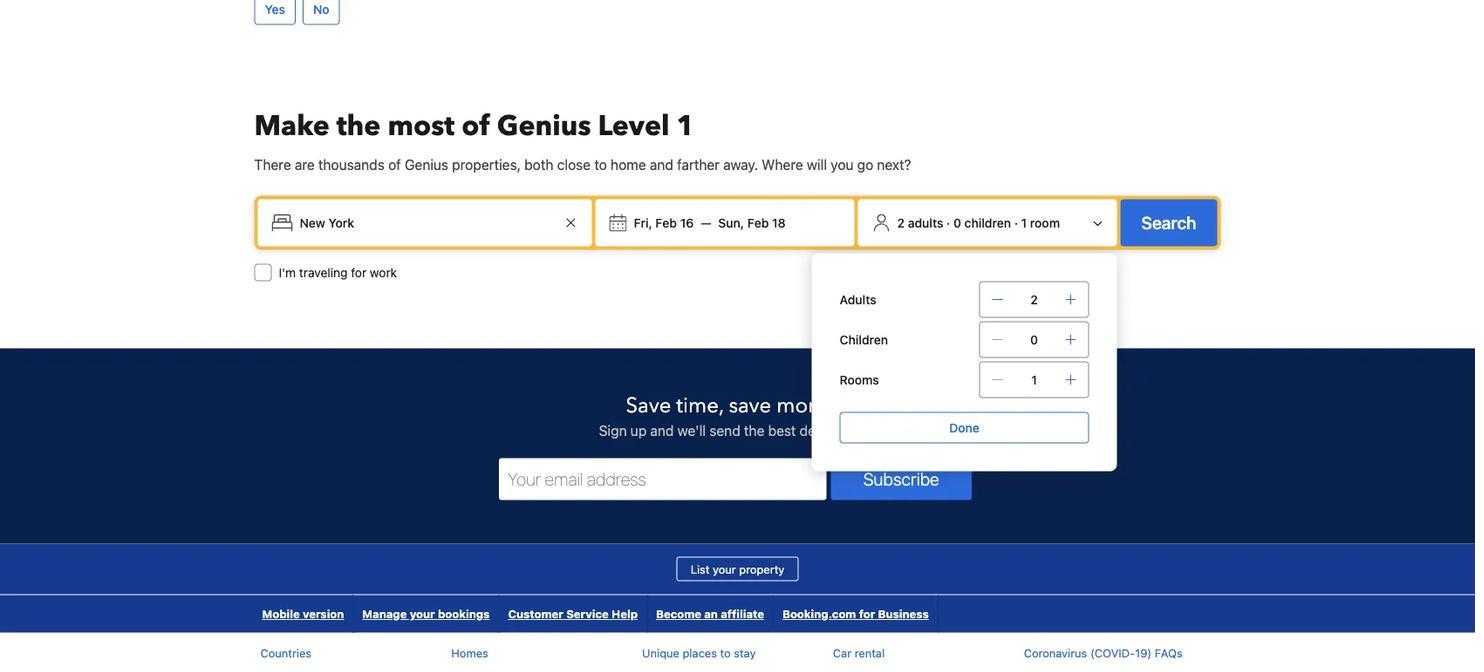 Task type: describe. For each thing, give the bounding box(es) containing it.
done
[[950, 420, 980, 435]]

business
[[878, 608, 929, 621]]

there are thousands of genius properties, both close to home and farther away. where will you go next?
[[254, 156, 911, 173]]

level
[[598, 107, 670, 145]]

version
[[303, 608, 344, 621]]

help
[[612, 608, 638, 621]]

best
[[768, 422, 796, 439]]

booking.com for business
[[783, 608, 929, 621]]

both
[[525, 156, 554, 173]]

i'm traveling for work
[[279, 265, 397, 280]]

will
[[807, 156, 827, 173]]

navigation inside save time, save money! footer
[[253, 595, 939, 633]]

list your property
[[691, 563, 785, 576]]

unique places to stay link
[[642, 646, 756, 660]]

16
[[680, 215, 694, 230]]

become
[[656, 608, 702, 621]]

1 feb from the left
[[656, 215, 677, 230]]

deals
[[800, 422, 834, 439]]

bookings
[[438, 608, 490, 621]]

homes
[[451, 646, 488, 660]]

no
[[313, 2, 330, 16]]

make the most of genius level 1
[[254, 107, 695, 145]]

0 vertical spatial you
[[831, 156, 854, 173]]

traveling
[[299, 265, 348, 280]]

your for list
[[713, 563, 736, 576]]

customer service help
[[508, 608, 638, 621]]

yes button
[[254, 0, 296, 25]]

no button
[[303, 0, 340, 25]]

we'll
[[678, 422, 706, 439]]

2 for 2
[[1031, 292, 1038, 307]]

save
[[626, 392, 671, 420]]

become an affiliate link
[[648, 595, 773, 633]]

i'm
[[279, 265, 296, 280]]

properties,
[[452, 156, 521, 173]]

next?
[[877, 156, 911, 173]]

car rental
[[833, 646, 885, 660]]

list
[[691, 563, 710, 576]]

away.
[[724, 156, 758, 173]]

countries link
[[260, 646, 312, 660]]

Your email address email field
[[499, 458, 827, 500]]

thousands
[[318, 156, 385, 173]]

you inside save time, save money! sign up and we'll send the best deals to you
[[854, 422, 876, 439]]

1 for ·
[[1022, 215, 1027, 230]]

genius for properties,
[[405, 156, 449, 173]]

done button
[[840, 412, 1090, 444]]

1 · from the left
[[947, 215, 951, 230]]

search button
[[1121, 199, 1218, 246]]

search
[[1142, 212, 1197, 233]]

customer
[[508, 608, 564, 621]]

sign
[[599, 422, 627, 439]]

18
[[772, 215, 786, 230]]

19)
[[1135, 646, 1152, 660]]

to inside save time, save money! sign up and we'll send the best deals to you
[[837, 422, 850, 439]]

fri, feb 16 — sun, feb 18
[[634, 215, 786, 230]]

countries
[[260, 646, 312, 660]]

2 for 2 adults · 0 children · 1 room
[[898, 215, 905, 230]]

affiliate
[[721, 608, 764, 621]]

(covid-
[[1091, 646, 1135, 660]]

home
[[611, 156, 646, 173]]

property
[[739, 563, 785, 576]]

places
[[683, 646, 717, 660]]

0 vertical spatial for
[[351, 265, 367, 280]]

are
[[295, 156, 315, 173]]

2 horizontal spatial 1
[[1032, 372, 1037, 387]]

fri, feb 16 button
[[627, 207, 701, 239]]

work
[[370, 265, 397, 280]]

sun, feb 18 button
[[712, 207, 793, 239]]

homes link
[[451, 646, 488, 660]]

subscribe button
[[831, 458, 972, 500]]

car
[[833, 646, 852, 660]]

make
[[254, 107, 330, 145]]

farther
[[677, 156, 720, 173]]

adults
[[840, 292, 877, 307]]

save time, save money! sign up and we'll send the best deals to you
[[599, 392, 876, 439]]

customer service help link
[[500, 595, 647, 633]]

mobile
[[262, 608, 300, 621]]

1 for level
[[677, 107, 695, 145]]



Task type: locate. For each thing, give the bounding box(es) containing it.
1 horizontal spatial for
[[859, 608, 875, 621]]

of right "thousands"
[[388, 156, 401, 173]]

0 vertical spatial of
[[462, 107, 490, 145]]

your for manage
[[410, 608, 435, 621]]

to
[[595, 156, 607, 173], [837, 422, 850, 439], [720, 646, 731, 660]]

0 horizontal spatial the
[[337, 107, 381, 145]]

yes
[[265, 2, 285, 16]]

and inside save time, save money! sign up and we'll send the best deals to you
[[650, 422, 674, 439]]

the up "thousands"
[[337, 107, 381, 145]]

service
[[566, 608, 609, 621]]

0 horizontal spatial ·
[[947, 215, 951, 230]]

become an affiliate
[[656, 608, 764, 621]]

1 horizontal spatial 0
[[1031, 332, 1038, 347]]

1 vertical spatial 1
[[1022, 215, 1027, 230]]

list your property link
[[677, 557, 799, 581]]

0 horizontal spatial feb
[[656, 215, 677, 230]]

1 horizontal spatial of
[[462, 107, 490, 145]]

time,
[[677, 392, 724, 420]]

you
[[831, 156, 854, 173], [854, 422, 876, 439]]

and right home
[[650, 156, 674, 173]]

money!
[[777, 392, 849, 420]]

2 horizontal spatial to
[[837, 422, 850, 439]]

0 horizontal spatial to
[[595, 156, 607, 173]]

1 vertical spatial for
[[859, 608, 875, 621]]

feb
[[656, 215, 677, 230], [748, 215, 769, 230]]

1
[[677, 107, 695, 145], [1022, 215, 1027, 230], [1032, 372, 1037, 387]]

1 horizontal spatial the
[[744, 422, 765, 439]]

0 vertical spatial your
[[713, 563, 736, 576]]

1 inside 'button'
[[1022, 215, 1027, 230]]

0 vertical spatial to
[[595, 156, 607, 173]]

the
[[337, 107, 381, 145], [744, 422, 765, 439]]

stay
[[734, 646, 756, 660]]

coronavirus (covid-19) faqs link
[[1024, 646, 1183, 660]]

faqs
[[1155, 646, 1183, 660]]

1 up farther
[[677, 107, 695, 145]]

1 up the done button
[[1032, 372, 1037, 387]]

1 horizontal spatial to
[[720, 646, 731, 660]]

close
[[557, 156, 591, 173]]

unique places to stay
[[642, 646, 756, 660]]

0 horizontal spatial 1
[[677, 107, 695, 145]]

1 vertical spatial genius
[[405, 156, 449, 173]]

of for most
[[462, 107, 490, 145]]

2 vertical spatial to
[[720, 646, 731, 660]]

0 horizontal spatial genius
[[405, 156, 449, 173]]

1 vertical spatial 2
[[1031, 292, 1038, 307]]

manage
[[362, 608, 407, 621]]

1 vertical spatial of
[[388, 156, 401, 173]]

subscribe
[[864, 469, 940, 489]]

rental
[[855, 646, 885, 660]]

0 vertical spatial and
[[650, 156, 674, 173]]

booking.com for business link
[[774, 595, 938, 633]]

for
[[351, 265, 367, 280], [859, 608, 875, 621]]

fri,
[[634, 215, 653, 230]]

adults
[[908, 215, 944, 230]]

genius down most
[[405, 156, 449, 173]]

an
[[704, 608, 718, 621]]

manage your bookings link
[[354, 595, 499, 633]]

genius for level
[[497, 107, 591, 145]]

1 horizontal spatial feb
[[748, 215, 769, 230]]

0 inside 'button'
[[954, 215, 962, 230]]

rooms
[[840, 372, 879, 387]]

0 vertical spatial 2
[[898, 215, 905, 230]]

2 adults · 0 children · 1 room button
[[865, 206, 1110, 239]]

and right up
[[650, 422, 674, 439]]

1 horizontal spatial 1
[[1022, 215, 1027, 230]]

unique
[[642, 646, 680, 660]]

0 vertical spatial 0
[[954, 215, 962, 230]]

· right children
[[1015, 215, 1018, 230]]

go
[[857, 156, 874, 173]]

to right deals
[[837, 422, 850, 439]]

1 left room
[[1022, 215, 1027, 230]]

1 vertical spatial your
[[410, 608, 435, 621]]

2 left adults
[[898, 215, 905, 230]]

1 horizontal spatial your
[[713, 563, 736, 576]]

mobile version link
[[253, 595, 353, 633]]

booking.com
[[783, 608, 856, 621]]

1 vertical spatial 0
[[1031, 332, 1038, 347]]

genius
[[497, 107, 591, 145], [405, 156, 449, 173]]

you left go
[[831, 156, 854, 173]]

of up properties,
[[462, 107, 490, 145]]

children
[[965, 215, 1011, 230]]

coronavirus
[[1024, 646, 1088, 660]]

0 horizontal spatial of
[[388, 156, 401, 173]]

your
[[713, 563, 736, 576], [410, 608, 435, 621]]

0
[[954, 215, 962, 230], [1031, 332, 1038, 347]]

your right list
[[713, 563, 736, 576]]

2 down room
[[1031, 292, 1038, 307]]

0 horizontal spatial 2
[[898, 215, 905, 230]]

1 horizontal spatial genius
[[497, 107, 591, 145]]

where
[[762, 156, 803, 173]]

1 vertical spatial and
[[650, 422, 674, 439]]

for left work
[[351, 265, 367, 280]]

—
[[701, 215, 712, 230]]

to right close
[[595, 156, 607, 173]]

navigation containing mobile version
[[253, 595, 939, 633]]

send
[[710, 422, 741, 439]]

manage your bookings
[[362, 608, 490, 621]]

2 · from the left
[[1015, 215, 1018, 230]]

0 vertical spatial the
[[337, 107, 381, 145]]

1 vertical spatial the
[[744, 422, 765, 439]]

to left stay
[[720, 646, 731, 660]]

of
[[462, 107, 490, 145], [388, 156, 401, 173]]

for left the business
[[859, 608, 875, 621]]

·
[[947, 215, 951, 230], [1015, 215, 1018, 230]]

navigation
[[253, 595, 939, 633]]

1 horizontal spatial 2
[[1031, 292, 1038, 307]]

0 vertical spatial genius
[[497, 107, 591, 145]]

1 vertical spatial you
[[854, 422, 876, 439]]

2 adults · 0 children · 1 room
[[898, 215, 1060, 230]]

you right deals
[[854, 422, 876, 439]]

0 vertical spatial 1
[[677, 107, 695, 145]]

0 horizontal spatial for
[[351, 265, 367, 280]]

genius up both
[[497, 107, 591, 145]]

up
[[631, 422, 647, 439]]

save time, save money! footer
[[0, 348, 1476, 668]]

most
[[388, 107, 455, 145]]

room
[[1030, 215, 1060, 230]]

0 horizontal spatial your
[[410, 608, 435, 621]]

0 horizontal spatial 0
[[954, 215, 962, 230]]

save
[[729, 392, 772, 420]]

car rental link
[[833, 646, 885, 660]]

of for thousands
[[388, 156, 401, 173]]

· right adults
[[947, 215, 951, 230]]

your right manage
[[410, 608, 435, 621]]

children
[[840, 332, 888, 347]]

2 inside 'button'
[[898, 215, 905, 230]]

sun,
[[719, 215, 744, 230]]

coronavirus (covid-19) faqs
[[1024, 646, 1183, 660]]

1 horizontal spatial ·
[[1015, 215, 1018, 230]]

for inside "navigation"
[[859, 608, 875, 621]]

Where are you going? field
[[293, 207, 561, 239]]

2 vertical spatial 1
[[1032, 372, 1037, 387]]

feb left 18
[[748, 215, 769, 230]]

feb left 16
[[656, 215, 677, 230]]

1 vertical spatial to
[[837, 422, 850, 439]]

the inside save time, save money! sign up and we'll send the best deals to you
[[744, 422, 765, 439]]

the down save
[[744, 422, 765, 439]]

2 feb from the left
[[748, 215, 769, 230]]

there
[[254, 156, 291, 173]]

your inside "navigation"
[[410, 608, 435, 621]]



Task type: vqa. For each thing, say whether or not it's contained in the screenshot.
22 checkbox
no



